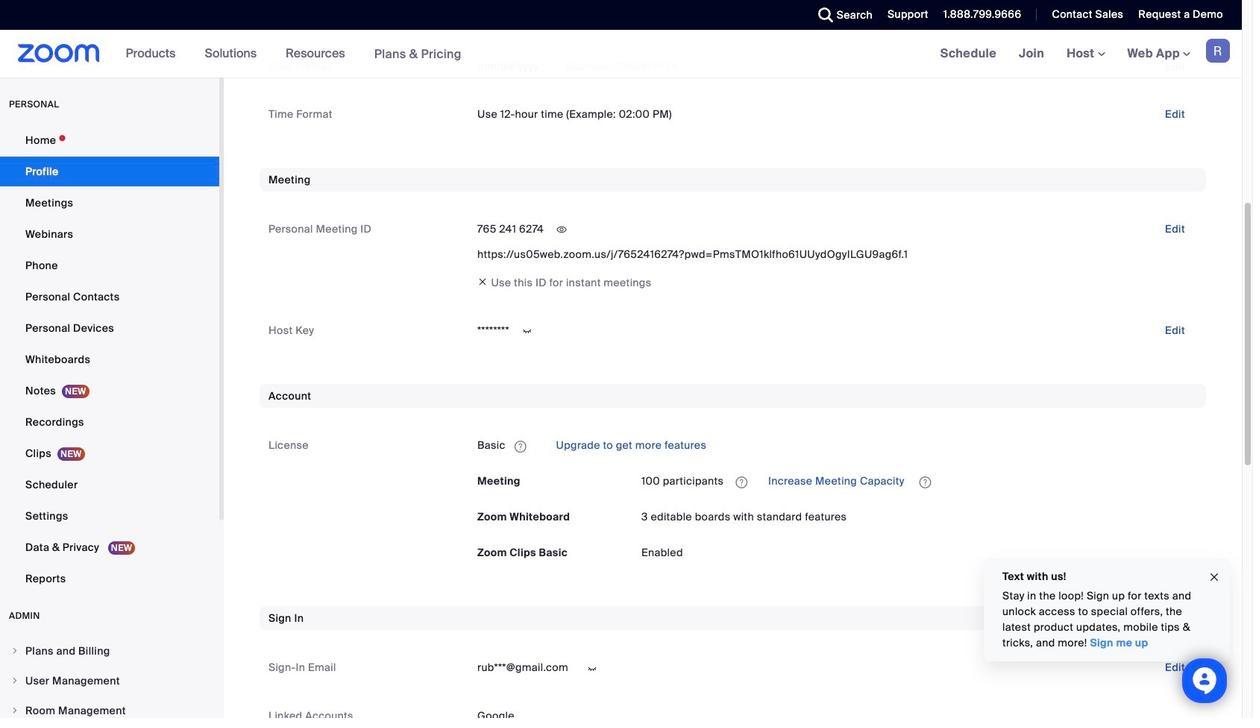 Task type: locate. For each thing, give the bounding box(es) containing it.
1 vertical spatial application
[[642, 470, 1198, 494]]

learn more about your license type image
[[513, 442, 528, 452]]

2 menu item from the top
[[0, 667, 219, 695]]

learn more about increasing meeting capacity image
[[915, 476, 936, 489]]

personal menu menu
[[0, 125, 219, 595]]

application
[[478, 434, 1198, 458], [642, 470, 1198, 494]]

0 vertical spatial menu item
[[0, 637, 219, 666]]

2 vertical spatial menu item
[[0, 697, 219, 719]]

1 vertical spatial right image
[[10, 677, 19, 686]]

0 vertical spatial application
[[478, 434, 1198, 458]]

right image
[[10, 647, 19, 656], [10, 677, 19, 686], [10, 707, 19, 716]]

banner
[[0, 30, 1242, 78]]

2 vertical spatial right image
[[10, 707, 19, 716]]

0 vertical spatial right image
[[10, 647, 19, 656]]

show host key image
[[515, 325, 539, 338]]

close image
[[1209, 569, 1221, 586]]

menu item
[[0, 637, 219, 666], [0, 667, 219, 695], [0, 697, 219, 719]]

1 menu item from the top
[[0, 637, 219, 666]]

meetings navigation
[[930, 30, 1242, 78]]

1 vertical spatial menu item
[[0, 667, 219, 695]]



Task type: describe. For each thing, give the bounding box(es) containing it.
1 right image from the top
[[10, 647, 19, 656]]

3 menu item from the top
[[0, 697, 219, 719]]

profile picture image
[[1207, 39, 1230, 63]]

admin menu menu
[[0, 637, 219, 719]]

zoom logo image
[[18, 44, 100, 63]]

hide personal meeting id image
[[550, 223, 574, 237]]

product information navigation
[[115, 30, 473, 78]]

2 right image from the top
[[10, 677, 19, 686]]

3 right image from the top
[[10, 707, 19, 716]]



Task type: vqa. For each thing, say whether or not it's contained in the screenshot.
the Show Host Key icon
yes



